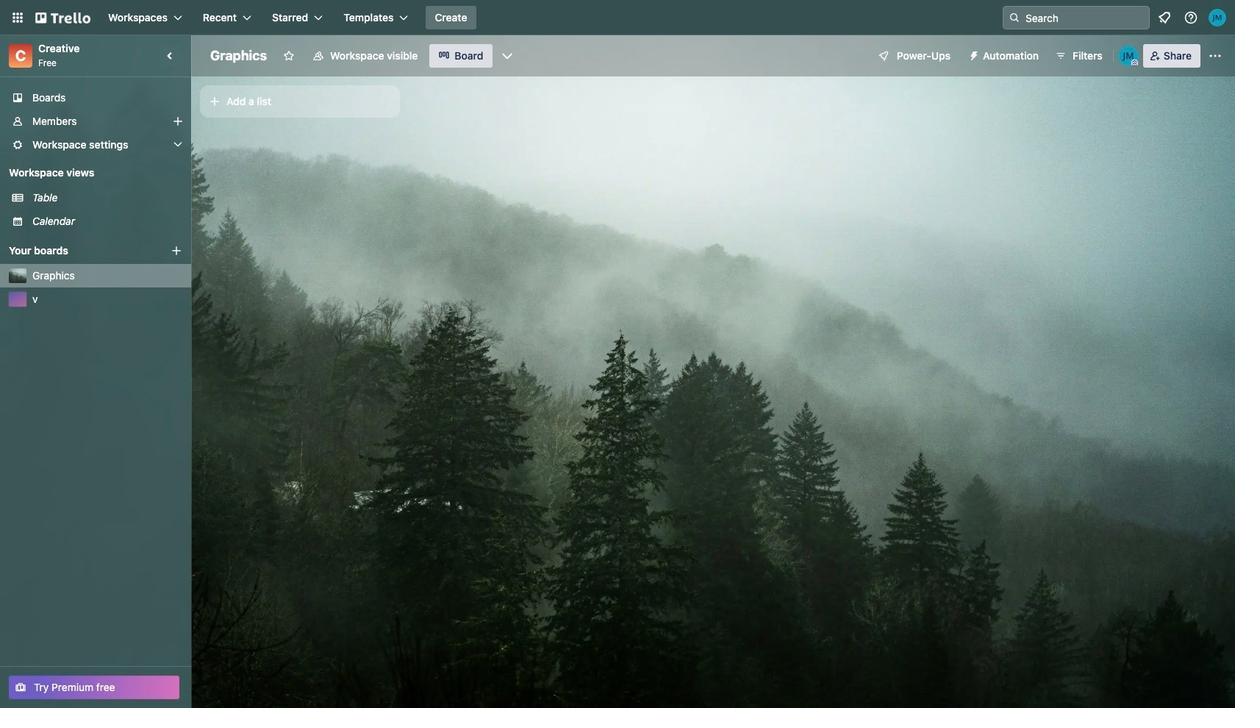 Task type: describe. For each thing, give the bounding box(es) containing it.
show menu image
[[1208, 49, 1223, 63]]

add board image
[[171, 245, 182, 257]]

sm image
[[963, 44, 983, 65]]

Search field
[[1021, 7, 1149, 28]]

back to home image
[[35, 6, 90, 29]]

customize views image
[[500, 49, 514, 63]]

your boards with 2 items element
[[9, 242, 149, 260]]



Task type: locate. For each thing, give the bounding box(es) containing it.
star or unstar board image
[[283, 50, 295, 62]]

this member is an admin of this board. image
[[1132, 60, 1138, 66]]

open information menu image
[[1184, 10, 1199, 25]]

1 horizontal spatial jeremy miller (jeremymiller198) image
[[1209, 9, 1227, 26]]

0 vertical spatial jeremy miller (jeremymiller198) image
[[1209, 9, 1227, 26]]

search image
[[1009, 12, 1021, 24]]

jeremy miller (jeremymiller198) image
[[1209, 9, 1227, 26], [1118, 46, 1139, 66]]

1 vertical spatial jeremy miller (jeremymiller198) image
[[1118, 46, 1139, 66]]

jeremy miller (jeremymiller198) image right open information menu icon
[[1209, 9, 1227, 26]]

0 notifications image
[[1156, 9, 1174, 26]]

Board name text field
[[203, 44, 274, 68]]

primary element
[[0, 0, 1235, 35]]

jeremy miller (jeremymiller198) image down search field
[[1118, 46, 1139, 66]]

workspace navigation collapse icon image
[[160, 46, 181, 66]]

0 horizontal spatial jeremy miller (jeremymiller198) image
[[1118, 46, 1139, 66]]



Task type: vqa. For each thing, say whether or not it's contained in the screenshot.
By on the bottom of the page
no



